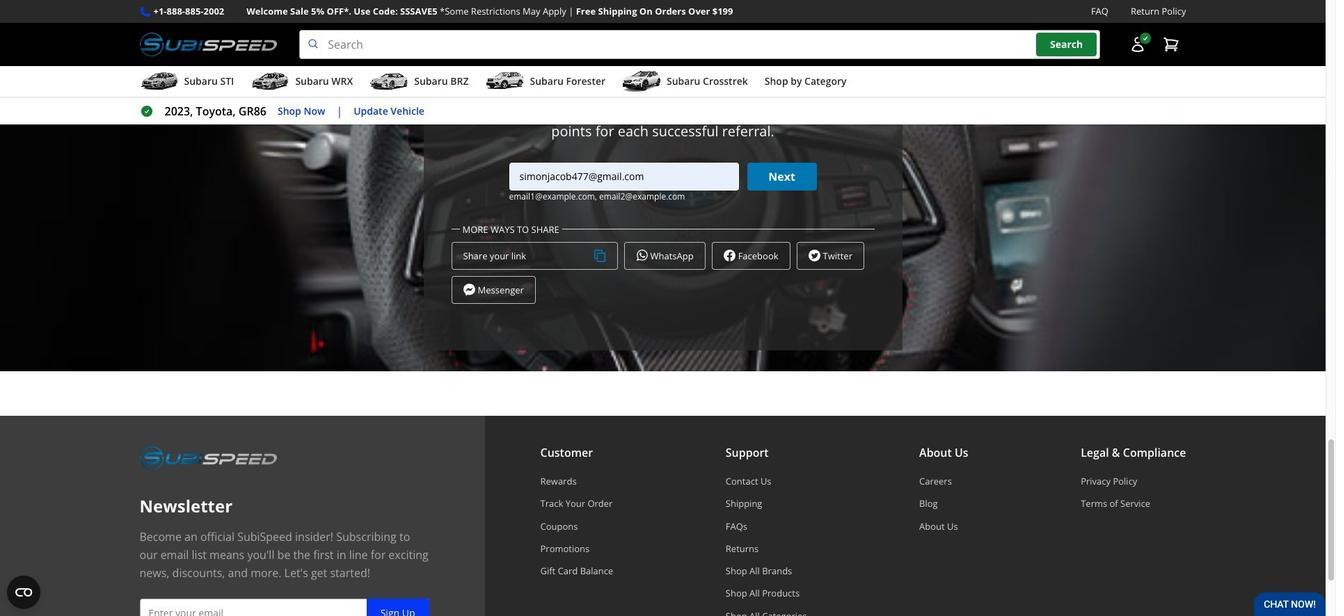 Task type: vqa. For each thing, say whether or not it's contained in the screenshot.
Orders
no



Task type: describe. For each thing, give the bounding box(es) containing it.
a subaru crosstrek thumbnail image image
[[623, 71, 662, 92]]

1 subispeed logo image from the top
[[140, 30, 277, 59]]

button image
[[1130, 36, 1146, 53]]

open widget image
[[7, 577, 40, 610]]

referral link sharing options list
[[452, 242, 875, 304]]

Friend's email address text field
[[509, 163, 739, 191]]

a subaru sti thumbnail image image
[[140, 71, 179, 92]]

a subaru brz thumbnail image image
[[370, 71, 409, 92]]

a subaru wrx thumbnail image image
[[251, 71, 290, 92]]

2 subispeed logo image from the top
[[140, 444, 277, 474]]



Task type: locate. For each thing, give the bounding box(es) containing it.
heading
[[452, 51, 875, 202], [452, 51, 875, 72], [452, 72, 875, 103]]

0 vertical spatial subispeed logo image
[[140, 30, 277, 59]]

Enter your email text field
[[140, 600, 429, 617]]

email form element
[[452, 163, 875, 202]]

subispeed logo image
[[140, 30, 277, 59], [140, 444, 277, 474]]

a subaru forester thumbnail image image
[[486, 71, 525, 92]]

search input field
[[300, 30, 1101, 59]]

1 vertical spatial subispeed logo image
[[140, 444, 277, 474]]



